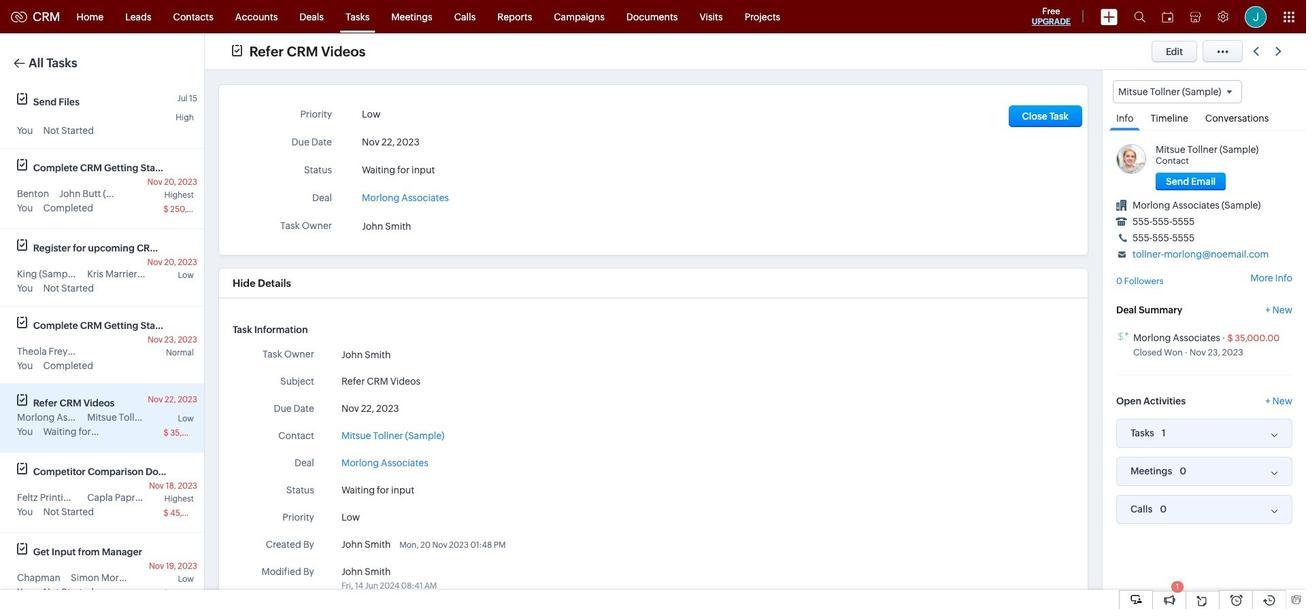 Task type: describe. For each thing, give the bounding box(es) containing it.
previous record image
[[1253, 47, 1259, 56]]

next record image
[[1275, 47, 1284, 56]]

search element
[[1126, 0, 1154, 33]]

calendar image
[[1162, 11, 1173, 22]]

profile element
[[1237, 0, 1275, 33]]

create menu element
[[1092, 0, 1126, 33]]



Task type: locate. For each thing, give the bounding box(es) containing it.
search image
[[1134, 11, 1145, 22]]

None button
[[1156, 173, 1226, 191]]

None field
[[1113, 80, 1242, 104]]

create menu image
[[1101, 9, 1118, 25]]

logo image
[[11, 11, 27, 22]]

profile image
[[1245, 6, 1267, 28]]



Task type: vqa. For each thing, say whether or not it's contained in the screenshot.
SEARCH "IMAGE"
yes



